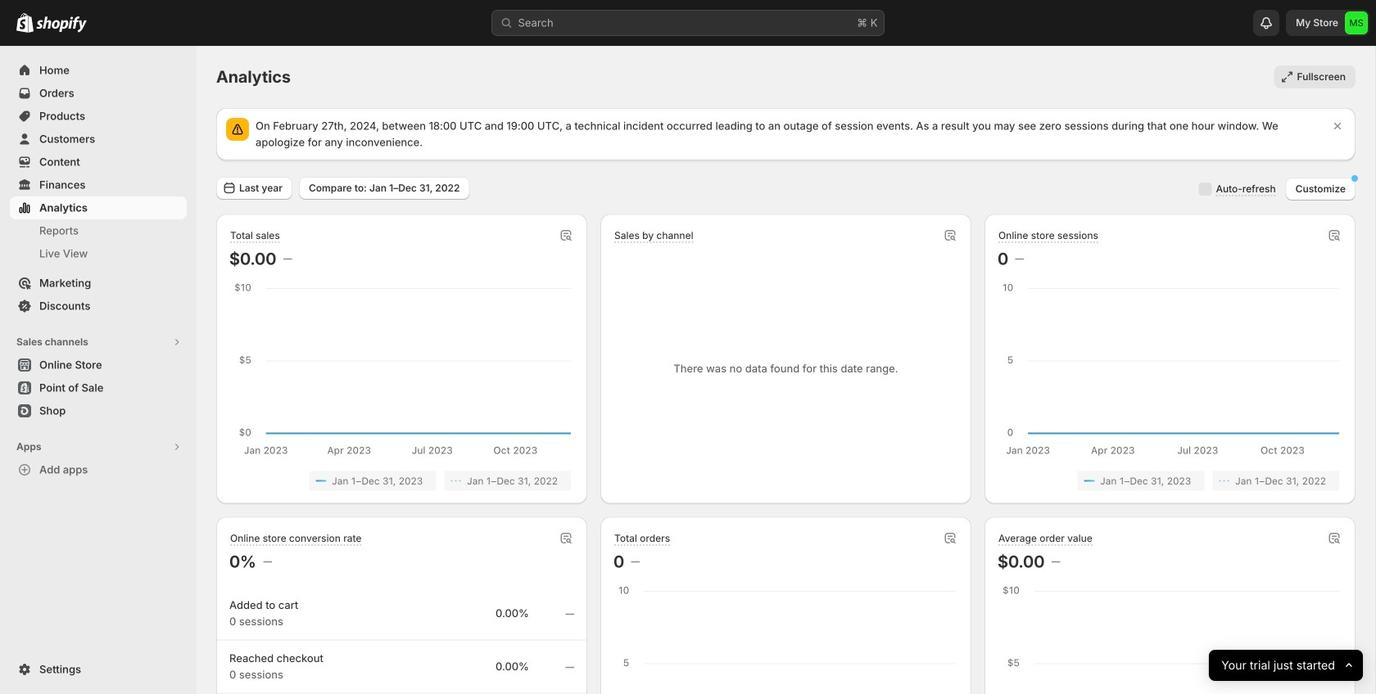 Task type: describe. For each thing, give the bounding box(es) containing it.
2 list from the left
[[1001, 472, 1340, 491]]

shopify image
[[36, 16, 87, 33]]



Task type: locate. For each thing, give the bounding box(es) containing it.
1 horizontal spatial list
[[1001, 472, 1340, 491]]

list
[[233, 472, 571, 491], [1001, 472, 1340, 491]]

shopify image
[[16, 13, 34, 33]]

1 list from the left
[[233, 472, 571, 491]]

0 horizontal spatial list
[[233, 472, 571, 491]]

my store image
[[1346, 11, 1369, 34]]



Task type: vqa. For each thing, say whether or not it's contained in the screenshot.
The Set Up Two-Step Authentication image
no



